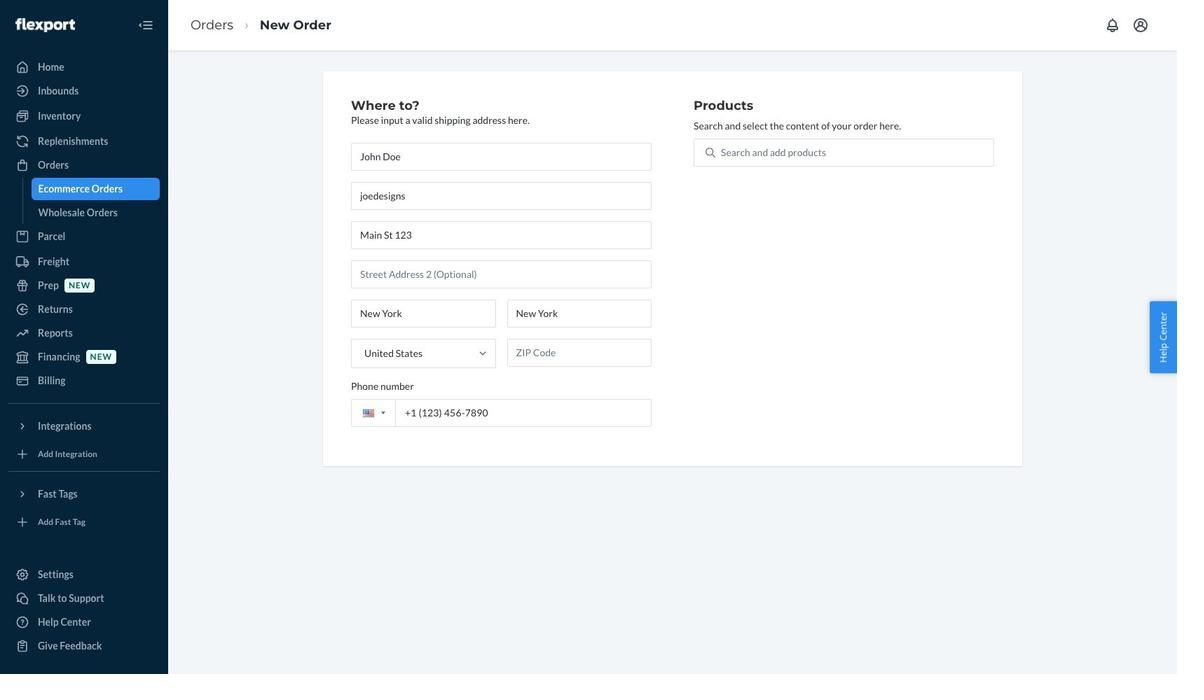 Task type: locate. For each thing, give the bounding box(es) containing it.
1 (702) 123-4567 telephone field
[[351, 399, 652, 427]]

open account menu image
[[1133, 17, 1150, 34]]

ZIP Code text field
[[507, 339, 652, 367]]

open notifications image
[[1105, 17, 1121, 34]]

Street Address text field
[[351, 221, 652, 249]]

search image
[[706, 148, 716, 158]]

united states: + 1 image
[[381, 412, 386, 415]]



Task type: describe. For each thing, give the bounding box(es) containing it.
Company name text field
[[351, 182, 652, 210]]

breadcrumbs navigation
[[179, 5, 343, 46]]

Street Address 2 (Optional) text field
[[351, 261, 652, 289]]

City text field
[[351, 300, 496, 328]]

flexport logo image
[[15, 18, 75, 32]]

close navigation image
[[137, 17, 154, 34]]

First & Last Name text field
[[351, 143, 652, 171]]

State text field
[[507, 300, 652, 328]]



Task type: vqa. For each thing, say whether or not it's contained in the screenshot.
"inbounds" LINK
no



